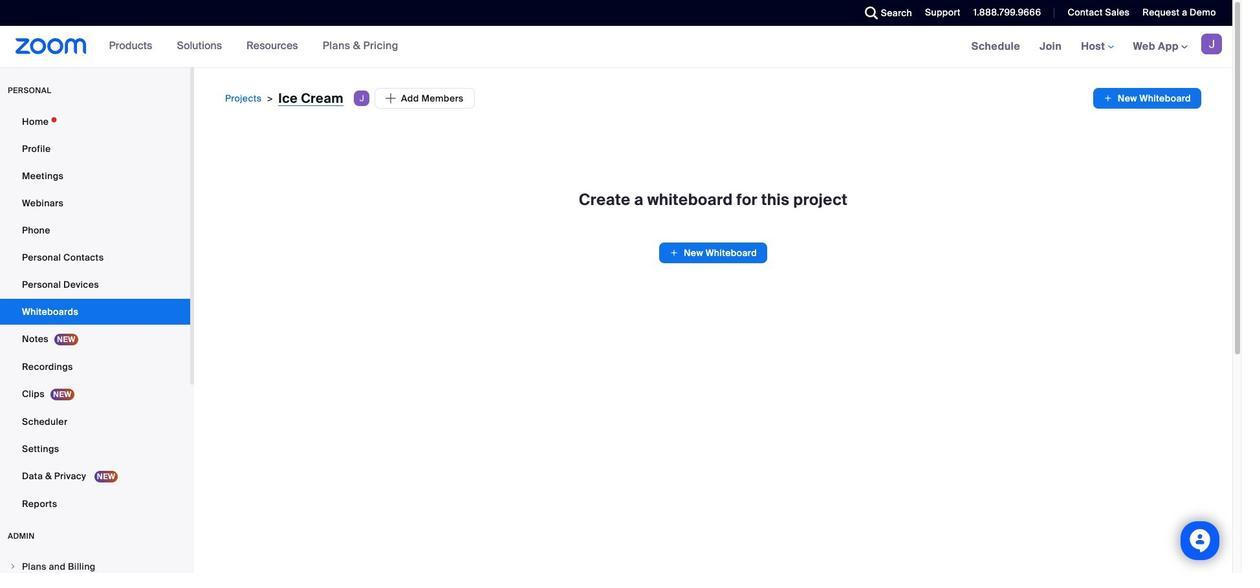 Task type: locate. For each thing, give the bounding box(es) containing it.
product information navigation
[[99, 26, 408, 67]]

application
[[354, 88, 475, 109], [1093, 88, 1201, 109], [659, 243, 767, 263]]

1 horizontal spatial application
[[659, 243, 767, 263]]

personal menu menu
[[0, 109, 190, 518]]

banner
[[0, 26, 1232, 68]]

zoom logo image
[[16, 38, 86, 54]]

project owner: jacob simon image
[[354, 91, 369, 106]]

menu item
[[0, 554, 190, 573]]



Task type: vqa. For each thing, say whether or not it's contained in the screenshot.
banner
yes



Task type: describe. For each thing, give the bounding box(es) containing it.
right image
[[9, 563, 17, 571]]

profile picture image
[[1201, 34, 1222, 54]]

add image
[[670, 246, 679, 259]]

0 horizontal spatial application
[[354, 88, 475, 109]]

meetings navigation
[[962, 26, 1232, 68]]

add image
[[1104, 92, 1113, 105]]

2 horizontal spatial application
[[1093, 88, 1201, 109]]



